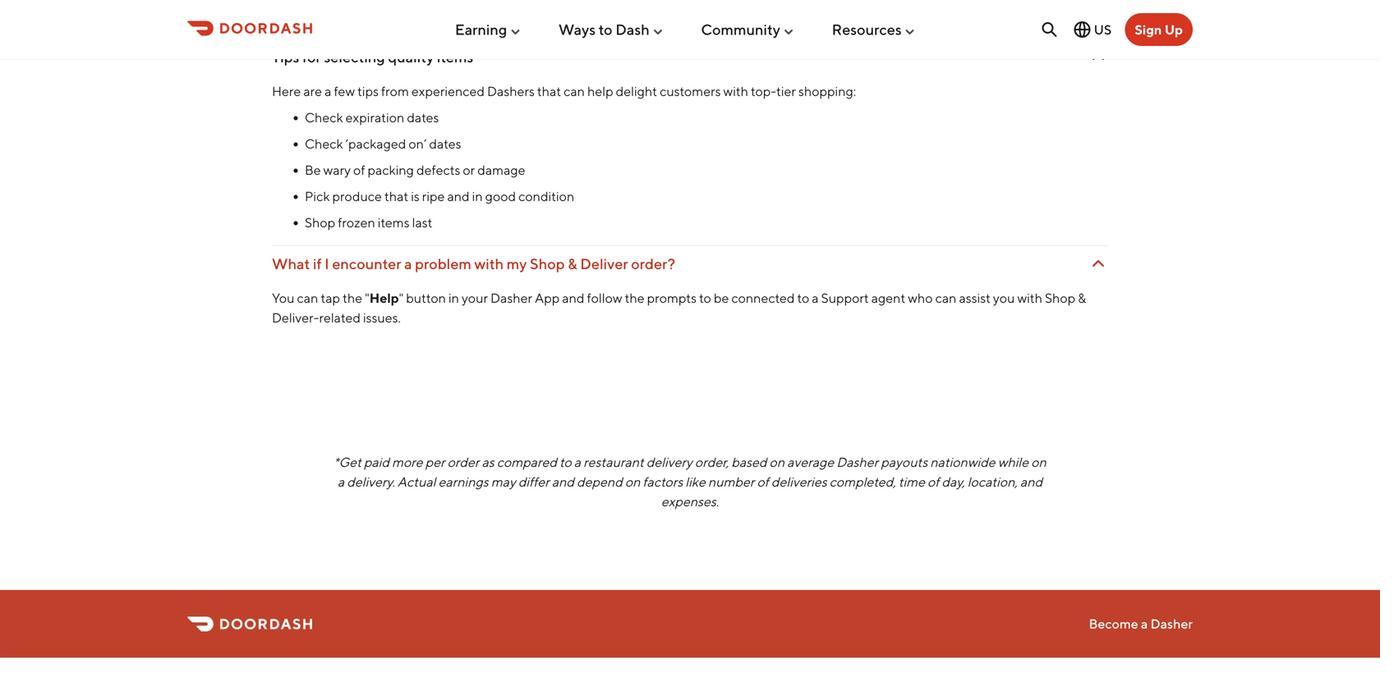 Task type: describe. For each thing, give the bounding box(es) containing it.
resources link
[[832, 14, 917, 45]]

globe line image
[[1073, 20, 1092, 39]]

defects
[[417, 162, 460, 178]]

2 vertical spatial dasher
[[1151, 617, 1193, 632]]

and right differ on the left bottom of page
[[552, 475, 574, 490]]

or
[[463, 162, 475, 178]]

0 vertical spatial &
[[568, 255, 577, 273]]

" button in your dasher app and follow the prompts to be connected to a support agent who can assist you with shop & deliver-related issues.
[[272, 291, 1086, 326]]

completed,
[[829, 475, 896, 490]]

can inside " button in your dasher app and follow the prompts to be connected to a support agent who can assist you with shop & deliver-related issues.
[[935, 291, 957, 306]]

problem
[[415, 255, 472, 273]]

on'
[[409, 136, 427, 152]]

entering
[[511, 8, 561, 24]]

if
[[305, 8, 313, 24]]

sign up
[[1135, 22, 1183, 37]]

my
[[507, 255, 527, 273]]

1 horizontal spatial that
[[537, 84, 561, 99]]

resources
[[832, 21, 902, 38]]

a right 'are'
[[325, 84, 331, 99]]

order
[[447, 455, 479, 470]]

chevron down image
[[1089, 254, 1108, 274]]

here are a few tips from experienced dashers that can help delight customers with top-tier shopping:
[[272, 84, 856, 99]]

0 vertical spatial that
[[690, 8, 714, 24]]

the inside " button in your dasher app and follow the prompts to be connected to a support agent who can assist you with shop & deliver-related issues.
[[625, 291, 645, 306]]

check for check 'packaged on' dates
[[305, 136, 343, 152]]

deliver-
[[272, 310, 319, 326]]

with inside " button in your dasher app and follow the prompts to be connected to a support agent who can assist you with shop & deliver-related issues.
[[1017, 291, 1043, 306]]

ways
[[559, 21, 596, 38]]

sign
[[1135, 22, 1162, 37]]

delight
[[616, 84, 657, 99]]

pick
[[305, 189, 330, 204]]

order?
[[631, 255, 675, 273]]

frozen
[[338, 215, 375, 231]]

community link
[[701, 14, 795, 45]]

ways to dash
[[559, 21, 650, 38]]

up
[[1165, 22, 1183, 37]]

0 horizontal spatial that
[[384, 189, 408, 204]]

assist
[[959, 291, 991, 306]]

your
[[462, 291, 488, 306]]

check for check expiration dates
[[305, 110, 343, 125]]

*get
[[334, 455, 361, 470]]

they
[[717, 8, 743, 24]]

damage
[[478, 162, 525, 178]]

issues.
[[363, 310, 401, 326]]

2 horizontal spatial on
[[1031, 455, 1046, 470]]

expenses.
[[661, 494, 719, 510]]

1 vertical spatial dates
[[429, 136, 461, 152]]

check expiration dates
[[305, 110, 439, 125]]

actual
[[397, 475, 436, 490]]

0 horizontal spatial of
[[353, 162, 365, 178]]

the left item
[[435, 8, 455, 24]]

a left problem
[[404, 255, 412, 273]]

the left right
[[776, 8, 796, 24]]

last
[[412, 215, 433, 231]]

time
[[899, 475, 925, 490]]

number
[[708, 475, 755, 490]]

per
[[425, 455, 445, 470]]

condition
[[519, 189, 574, 204]]

i
[[325, 255, 329, 273]]

1 horizontal spatial shop
[[530, 255, 565, 273]]

location,
[[968, 475, 1018, 490]]

help
[[369, 291, 399, 306]]

tips
[[358, 84, 379, 99]]

1 horizontal spatial in
[[472, 189, 483, 204]]

tier
[[776, 84, 796, 99]]

to inside "*get paid more per order as compared to a restaurant delivery order, based on average dasher payouts nationwide while on a delivery. actual earnings may differ and depend on factors like number of deliveries completed, time of day, location, and expenses."
[[560, 455, 572, 470]]

top-
[[751, 84, 776, 99]]

encounter
[[332, 255, 401, 273]]

prompted,
[[315, 8, 377, 24]]

check 'packaged on' dates
[[305, 136, 461, 152]]

0 vertical spatial dates
[[407, 110, 439, 125]]

earning link
[[455, 14, 522, 45]]

differ
[[518, 475, 549, 490]]

you can tap the " help
[[272, 291, 399, 306]]

be
[[714, 291, 729, 306]]

to inside "link"
[[599, 21, 613, 38]]

for
[[302, 48, 321, 66]]

deliver
[[580, 255, 628, 273]]

become a dasher link
[[1089, 617, 1193, 632]]

to left be in the top right of the page
[[699, 291, 711, 306]]

shopping:
[[799, 84, 856, 99]]

tips for selecting quality items
[[272, 48, 473, 66]]

deliveries
[[771, 475, 827, 490]]

quantity.
[[828, 8, 879, 24]]

compared
[[497, 455, 557, 470]]

factors
[[643, 475, 683, 490]]

ways to dash link
[[559, 14, 664, 45]]

earnings
[[438, 475, 489, 490]]

delivery.
[[347, 475, 395, 490]]

prompts
[[647, 291, 697, 306]]

shop frozen items last
[[305, 215, 433, 231]]

who
[[908, 291, 933, 306]]

app
[[535, 291, 560, 306]]

follow
[[587, 291, 622, 306]]

you
[[272, 291, 295, 306]]

1 " from the left
[[365, 291, 369, 306]]

agent
[[871, 291, 906, 306]]

shop inside " button in your dasher app and follow the prompts to be connected to a support agent who can assist you with shop & deliver-related issues.
[[1045, 291, 1076, 306]]

be wary of packing defects or damage
[[305, 162, 525, 178]]

help
[[587, 84, 613, 99]]

a up depend
[[574, 455, 581, 470]]

order,
[[695, 455, 729, 470]]

packing
[[368, 162, 414, 178]]

& inside " button in your dasher app and follow the prompts to be connected to a support agent who can assist you with shop & deliver-related issues.
[[1078, 291, 1086, 306]]

more
[[392, 455, 423, 470]]

dash
[[616, 21, 650, 38]]



Task type: locate. For each thing, give the bounding box(es) containing it.
are
[[303, 84, 322, 99]]

paid
[[364, 455, 389, 470]]

dasher inside "*get paid more per order as compared to a restaurant delivery order, based on average dasher payouts nationwide while on a delivery. actual earnings may differ and depend on factors like number of deliveries completed, time of day, location, and expenses."
[[837, 455, 878, 470]]

good
[[485, 189, 516, 204]]

shop right my
[[530, 255, 565, 273]]

the right follow
[[625, 291, 645, 306]]

0 horizontal spatial on
[[625, 475, 640, 490]]

while
[[998, 455, 1029, 470]]

if prompted, weighing the item and entering the weight to confirm that they have the right quantity.
[[305, 8, 879, 24]]

1 vertical spatial in
[[449, 291, 459, 306]]

& right you
[[1078, 291, 1086, 306]]

that left is
[[384, 189, 408, 204]]

with left top-
[[723, 84, 748, 99]]

'packaged
[[346, 136, 406, 152]]

check up be
[[305, 136, 343, 152]]

1 horizontal spatial dasher
[[837, 455, 878, 470]]

and down while
[[1020, 475, 1043, 490]]

1 horizontal spatial &
[[1078, 291, 1086, 306]]

sign up button
[[1125, 13, 1193, 46]]

customers
[[660, 84, 721, 99]]

0 vertical spatial check
[[305, 110, 343, 125]]

0 vertical spatial with
[[723, 84, 748, 99]]

& left deliver
[[568, 255, 577, 273]]

1 horizontal spatial "
[[399, 291, 404, 306]]

with right you
[[1017, 291, 1043, 306]]

quality
[[388, 48, 434, 66]]

delivery
[[646, 455, 692, 470]]

support
[[821, 291, 869, 306]]

2 vertical spatial with
[[1017, 291, 1043, 306]]

depend
[[577, 475, 623, 490]]

" inside " button in your dasher app and follow the prompts to be connected to a support agent who can assist you with shop & deliver-related issues.
[[399, 291, 404, 306]]

0 horizontal spatial in
[[449, 291, 459, 306]]

with
[[723, 84, 748, 99], [474, 255, 504, 273], [1017, 291, 1043, 306]]

to
[[628, 8, 640, 24], [599, 21, 613, 38], [699, 291, 711, 306], [797, 291, 809, 306], [560, 455, 572, 470]]

2 check from the top
[[305, 136, 343, 152]]

2 vertical spatial shop
[[1045, 291, 1076, 306]]

check down 'are'
[[305, 110, 343, 125]]

&
[[568, 255, 577, 273], [1078, 291, 1086, 306]]

based
[[731, 455, 767, 470]]

what
[[272, 255, 310, 273]]

dasher right the become
[[1151, 617, 1193, 632]]

0 horizontal spatial can
[[297, 291, 318, 306]]

what if i encounter a problem with my shop & deliver order?
[[272, 255, 675, 273]]

earning
[[455, 21, 507, 38]]

items left last
[[378, 215, 410, 231]]

tips
[[272, 48, 299, 66]]

1 check from the top
[[305, 110, 343, 125]]

you
[[993, 291, 1015, 306]]

tap
[[321, 291, 340, 306]]

dasher up the completed,
[[837, 455, 878, 470]]

day,
[[942, 475, 965, 490]]

0 vertical spatial items
[[437, 48, 473, 66]]

check
[[305, 110, 343, 125], [305, 136, 343, 152]]

of down based
[[757, 475, 769, 490]]

in inside " button in your dasher app and follow the prompts to be connected to a support agent who can assist you with shop & deliver-related issues.
[[449, 291, 459, 306]]

that right dashers
[[537, 84, 561, 99]]

here
[[272, 84, 301, 99]]

and right the ripe at the left top of the page
[[447, 189, 470, 204]]

1 vertical spatial items
[[378, 215, 410, 231]]

0 horizontal spatial &
[[568, 255, 577, 273]]

and inside " button in your dasher app and follow the prompts to be connected to a support agent who can assist you with shop & deliver-related issues.
[[562, 291, 585, 306]]

1 vertical spatial &
[[1078, 291, 1086, 306]]

2 horizontal spatial can
[[935, 291, 957, 306]]

in
[[472, 189, 483, 204], [449, 291, 459, 306]]

on right while
[[1031, 455, 1046, 470]]

2 horizontal spatial dasher
[[1151, 617, 1193, 632]]

few
[[334, 84, 355, 99]]

average
[[787, 455, 834, 470]]

can right "who"
[[935, 291, 957, 306]]

of left day,
[[928, 475, 939, 490]]

from
[[381, 84, 409, 99]]

dasher down my
[[490, 291, 532, 306]]

a inside " button in your dasher app and follow the prompts to be connected to a support agent who can assist you with shop & deliver-related issues.
[[812, 291, 819, 306]]

" up issues.
[[365, 291, 369, 306]]

on right based
[[769, 455, 785, 470]]

a left "support"
[[812, 291, 819, 306]]

weighing
[[379, 8, 433, 24]]

confirm
[[643, 8, 688, 24]]

0 horizontal spatial dasher
[[490, 291, 532, 306]]

dasher inside " button in your dasher app and follow the prompts to be connected to a support agent who can assist you with shop & deliver-related issues.
[[490, 291, 532, 306]]

produce
[[332, 189, 382, 204]]

dates up defects
[[429, 136, 461, 152]]

if
[[313, 255, 322, 273]]

0 vertical spatial in
[[472, 189, 483, 204]]

1 horizontal spatial can
[[564, 84, 585, 99]]

items up experienced
[[437, 48, 473, 66]]

be
[[305, 162, 321, 178]]

2 horizontal spatial shop
[[1045, 291, 1076, 306]]

as
[[482, 455, 494, 470]]

of right wary
[[353, 162, 365, 178]]

shop down "pick"
[[305, 215, 335, 231]]

the right tap
[[343, 291, 362, 306]]

0 horizontal spatial shop
[[305, 215, 335, 231]]

in left your
[[449, 291, 459, 306]]

can left tap
[[297, 291, 318, 306]]

0 vertical spatial shop
[[305, 215, 335, 231]]

1 vertical spatial dasher
[[837, 455, 878, 470]]

pick produce that is ripe and in good condition
[[305, 189, 574, 204]]

0 horizontal spatial items
[[378, 215, 410, 231]]

that
[[690, 8, 714, 24], [537, 84, 561, 99], [384, 189, 408, 204]]

a right the become
[[1141, 617, 1148, 632]]

chevron down image
[[1089, 47, 1108, 67]]

selecting
[[324, 48, 385, 66]]

is
[[411, 189, 420, 204]]

1 horizontal spatial of
[[757, 475, 769, 490]]

button
[[406, 291, 446, 306]]

to left dash
[[599, 21, 613, 38]]

on
[[769, 455, 785, 470], [1031, 455, 1046, 470], [625, 475, 640, 490]]

restaurant
[[583, 455, 644, 470]]

1 vertical spatial check
[[305, 136, 343, 152]]

weight
[[585, 8, 625, 24]]

shop
[[305, 215, 335, 231], [530, 255, 565, 273], [1045, 291, 1076, 306]]

experienced
[[412, 84, 485, 99]]

2 horizontal spatial of
[[928, 475, 939, 490]]

become
[[1089, 617, 1138, 632]]

the
[[435, 8, 455, 24], [563, 8, 583, 24], [776, 8, 796, 24], [343, 291, 362, 306], [625, 291, 645, 306]]

2 vertical spatial that
[[384, 189, 408, 204]]

a down *get
[[338, 475, 344, 490]]

and right item
[[486, 8, 509, 24]]

1 vertical spatial shop
[[530, 255, 565, 273]]

with left my
[[474, 255, 504, 273]]

to right compared
[[560, 455, 572, 470]]

*get paid more per order as compared to a restaurant delivery order, based on average dasher payouts nationwide while on a delivery. actual earnings may differ and depend on factors like number of deliveries completed, time of day, location, and expenses.
[[334, 455, 1046, 510]]

nationwide
[[930, 455, 995, 470]]

0 horizontal spatial with
[[474, 255, 504, 273]]

right
[[798, 8, 826, 24]]

dashers
[[487, 84, 535, 99]]

dates up on'
[[407, 110, 439, 125]]

may
[[491, 475, 516, 490]]

community
[[701, 21, 780, 38]]

2 horizontal spatial with
[[1017, 291, 1043, 306]]

" left the 'button'
[[399, 291, 404, 306]]

the left "weight"
[[563, 8, 583, 24]]

0 horizontal spatial "
[[365, 291, 369, 306]]

1 horizontal spatial items
[[437, 48, 473, 66]]

that left 'they'
[[690, 8, 714, 24]]

1 vertical spatial with
[[474, 255, 504, 273]]

and right app
[[562, 291, 585, 306]]

can left help on the top left of the page
[[564, 84, 585, 99]]

1 horizontal spatial on
[[769, 455, 785, 470]]

wary
[[323, 162, 351, 178]]

2 " from the left
[[399, 291, 404, 306]]

1 horizontal spatial with
[[723, 84, 748, 99]]

to right "weight"
[[628, 8, 640, 24]]

in left good on the left
[[472, 189, 483, 204]]

ripe
[[422, 189, 445, 204]]

on down restaurant
[[625, 475, 640, 490]]

2 horizontal spatial that
[[690, 8, 714, 24]]

become a dasher
[[1089, 617, 1193, 632]]

related
[[319, 310, 361, 326]]

to right connected
[[797, 291, 809, 306]]

1 vertical spatial that
[[537, 84, 561, 99]]

shop right you
[[1045, 291, 1076, 306]]

0 vertical spatial dasher
[[490, 291, 532, 306]]

can
[[564, 84, 585, 99], [297, 291, 318, 306], [935, 291, 957, 306]]



Task type: vqa. For each thing, say whether or not it's contained in the screenshot.
1st 'OVER' from left
no



